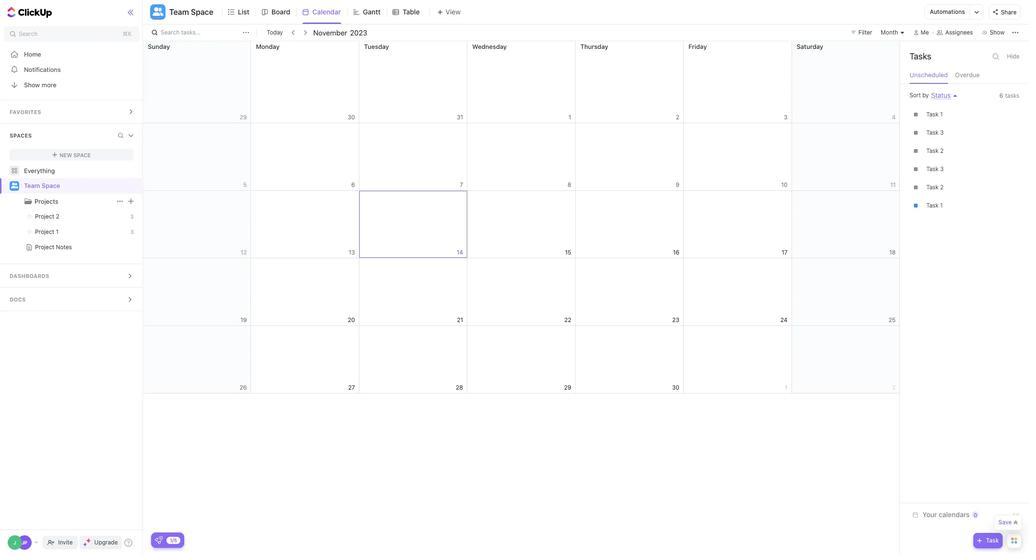 Task type: vqa. For each thing, say whether or not it's contained in the screenshot.


Task type: describe. For each thing, give the bounding box(es) containing it.
new
[[60, 152, 72, 158]]

11
[[891, 181, 896, 188]]

november
[[313, 28, 347, 37]]

today
[[267, 29, 283, 36]]

4
[[892, 114, 896, 121]]

filter
[[859, 29, 873, 36]]

tasks
[[1006, 92, 1020, 99]]

notifications
[[24, 66, 61, 73]]

1 for ‎task 1
[[941, 111, 943, 118]]

1 horizontal spatial 30
[[672, 384, 680, 391]]

save
[[999, 519, 1012, 527]]

2 for ‎task 2
[[941, 184, 944, 191]]

5
[[243, 181, 247, 188]]

task 1
[[927, 202, 943, 209]]

show for show more
[[24, 81, 40, 89]]

space for team space link
[[42, 182, 60, 190]]

new space
[[60, 152, 91, 158]]

10
[[782, 181, 788, 188]]

status button
[[929, 91, 951, 99]]

search for search
[[19, 30, 38, 37]]

19
[[241, 317, 247, 324]]

project 2 link
[[0, 209, 124, 225]]

share button
[[989, 4, 1021, 20]]

j
[[14, 540, 16, 546]]

spaces
[[10, 132, 32, 139]]

search for search tasks...
[[161, 29, 180, 36]]

me button
[[911, 27, 933, 38]]

row containing 5
[[143, 123, 900, 191]]

sparkle svg 2 image
[[83, 543, 87, 547]]

0 horizontal spatial 29
[[240, 114, 247, 121]]

7
[[460, 181, 463, 188]]

26
[[240, 384, 247, 391]]

friday
[[689, 43, 707, 50]]

month
[[881, 29, 899, 36]]

20
[[348, 317, 355, 324]]

saturday
[[797, 43, 824, 50]]

9
[[676, 181, 680, 188]]

dropdown menu image
[[128, 198, 134, 204]]

month button
[[878, 27, 909, 38]]

team space for team space link
[[24, 182, 60, 190]]

27
[[348, 384, 355, 391]]

project notes
[[35, 244, 72, 251]]

share
[[1001, 8, 1017, 16]]

upgrade
[[94, 540, 118, 547]]

sidebar navigation
[[0, 0, 145, 556]]

2023
[[350, 28, 367, 37]]

notifications link
[[0, 62, 143, 77]]

search tasks...
[[161, 29, 201, 36]]

board
[[272, 8, 290, 16]]

23
[[673, 317, 680, 324]]

14
[[457, 249, 463, 256]]

tasks
[[910, 51, 932, 61]]

home link
[[0, 47, 143, 62]]

‎task for ‎task 2
[[927, 184, 939, 191]]

8
[[568, 181, 572, 188]]

view button
[[429, 6, 464, 18]]

calendar
[[312, 8, 341, 16]]

row containing 12
[[143, 191, 900, 259]]

automations
[[930, 8, 965, 15]]

16
[[673, 249, 680, 256]]

6 tasks
[[1000, 92, 1020, 99]]

0
[[974, 512, 978, 519]]

21
[[457, 317, 463, 324]]

projects
[[35, 198, 58, 205]]

1 projects link from the left
[[1, 194, 114, 209]]

table link
[[403, 0, 424, 24]]

row containing 19
[[143, 259, 900, 326]]

your
[[923, 511, 937, 519]]

hide button
[[1005, 51, 1023, 62]]

2 for project 2
[[56, 213, 59, 220]]

notes
[[56, 244, 72, 251]]

project notes link
[[0, 240, 124, 255]]

your calendars 0
[[923, 511, 978, 519]]

everything link
[[0, 163, 143, 179]]

project for project 1
[[35, 228, 54, 236]]

show for show
[[990, 29, 1005, 36]]

status
[[932, 91, 951, 99]]

filter button
[[847, 27, 877, 38]]

more
[[42, 81, 56, 89]]

‎task 2
[[927, 184, 944, 191]]

upgrade link
[[79, 537, 122, 550]]

home
[[24, 50, 41, 58]]

sunday
[[148, 43, 170, 50]]

row containing 29
[[143, 41, 900, 123]]

team space button
[[166, 1, 214, 23]]



Task type: locate. For each thing, give the bounding box(es) containing it.
team space inside 'sidebar' navigation
[[24, 182, 60, 190]]

0 vertical spatial team
[[169, 8, 189, 16]]

2 vertical spatial space
[[42, 182, 60, 190]]

show down the share button
[[990, 29, 1005, 36]]

unscheduled
[[910, 71, 948, 79]]

project
[[35, 213, 54, 220], [35, 228, 54, 236], [35, 244, 54, 251]]

1 horizontal spatial space
[[74, 152, 91, 158]]

favorites
[[10, 109, 41, 115]]

1 horizontal spatial search
[[161, 29, 180, 36]]

team inside button
[[169, 8, 189, 16]]

0 horizontal spatial team space
[[24, 182, 60, 190]]

hide
[[1007, 53, 1020, 60]]

18
[[890, 249, 896, 256]]

show left more
[[24, 81, 40, 89]]

1 project from the top
[[35, 213, 54, 220]]

table
[[403, 8, 420, 16]]

6 for 6
[[351, 181, 355, 188]]

1 vertical spatial task 3
[[927, 166, 944, 173]]

team space link
[[24, 179, 135, 194]]

projects link down everything link
[[35, 194, 114, 209]]

show inside 'sidebar' navigation
[[24, 81, 40, 89]]

team space
[[169, 8, 214, 16], [24, 182, 60, 190]]

task 3
[[927, 129, 944, 136], [927, 166, 944, 173]]

overdue
[[956, 71, 980, 79]]

0 horizontal spatial 6
[[351, 181, 355, 188]]

row containing 26
[[143, 326, 900, 394]]

0 horizontal spatial search
[[19, 30, 38, 37]]

2 horizontal spatial space
[[191, 8, 214, 16]]

6 inside row
[[351, 181, 355, 188]]

1 vertical spatial space
[[74, 152, 91, 158]]

show inside show dropdown button
[[990, 29, 1005, 36]]

6 for 6 tasks
[[1000, 92, 1004, 99]]

task
[[927, 129, 939, 136], [927, 147, 939, 155], [927, 166, 939, 173], [927, 202, 939, 209], [987, 538, 999, 545]]

team down everything
[[24, 182, 40, 190]]

1 row from the top
[[143, 41, 900, 123]]

docs
[[10, 297, 26, 303]]

task 3 down "task 2" at the top of page
[[927, 166, 944, 173]]

project 1 link
[[0, 225, 124, 240]]

project down project 1
[[35, 244, 54, 251]]

sparkle svg 1 image
[[86, 539, 91, 544]]

1 inside 'sidebar' navigation
[[56, 228, 59, 236]]

0 horizontal spatial team
[[24, 182, 40, 190]]

2 inside "link"
[[56, 213, 59, 220]]

tasks...
[[181, 29, 201, 36]]

monday
[[256, 43, 280, 50]]

1 vertical spatial team space
[[24, 182, 60, 190]]

⌘k
[[123, 30, 132, 37]]

projects link
[[1, 194, 114, 209], [35, 194, 114, 209]]

thursday
[[581, 43, 609, 50]]

project down projects on the left top of page
[[35, 213, 54, 220]]

task 2
[[927, 147, 944, 155]]

project inside "link"
[[35, 213, 54, 220]]

onboarding checklist button element
[[155, 537, 163, 545]]

show
[[990, 29, 1005, 36], [24, 81, 40, 89]]

5 row from the top
[[143, 326, 900, 394]]

2 for task 2
[[941, 147, 944, 155]]

0 vertical spatial team space
[[169, 8, 214, 16]]

3 row from the top
[[143, 191, 900, 259]]

1 horizontal spatial show
[[990, 29, 1005, 36]]

13
[[349, 249, 355, 256]]

3 inside row
[[784, 114, 788, 121]]

team for team space link
[[24, 182, 40, 190]]

today button
[[265, 28, 285, 37]]

1 vertical spatial 6
[[351, 181, 355, 188]]

15
[[565, 249, 572, 256]]

0 vertical spatial 30
[[348, 114, 355, 121]]

‎task down 'by'
[[927, 111, 939, 118]]

0 vertical spatial task 3
[[927, 129, 944, 136]]

assignees
[[946, 29, 974, 36]]

24
[[781, 317, 788, 324]]

1 horizontal spatial 29
[[564, 384, 572, 391]]

search
[[161, 29, 180, 36], [19, 30, 38, 37]]

29
[[240, 114, 247, 121], [564, 384, 572, 391]]

team space for team space button
[[169, 8, 214, 16]]

28
[[456, 384, 463, 391]]

team for team space button
[[169, 8, 189, 16]]

1 ‎task from the top
[[927, 111, 939, 118]]

view
[[446, 8, 461, 16]]

2 row from the top
[[143, 123, 900, 191]]

0 vertical spatial show
[[990, 29, 1005, 36]]

space for team space button
[[191, 8, 214, 16]]

2 project from the top
[[35, 228, 54, 236]]

task 3 up "task 2" at the top of page
[[927, 129, 944, 136]]

1 vertical spatial 29
[[564, 384, 572, 391]]

team space inside button
[[169, 8, 214, 16]]

1 horizontal spatial team
[[169, 8, 189, 16]]

0 vertical spatial 29
[[240, 114, 247, 121]]

assignees button
[[933, 27, 978, 38]]

project for project 2
[[35, 213, 54, 220]]

dashboards
[[10, 273, 49, 279]]

board link
[[272, 0, 294, 24]]

0 horizontal spatial space
[[42, 182, 60, 190]]

2 projects link from the left
[[35, 194, 114, 209]]

3
[[784, 114, 788, 121], [941, 129, 944, 136], [941, 166, 944, 173], [130, 214, 134, 220], [130, 229, 134, 235]]

17
[[782, 249, 788, 256]]

2 vertical spatial project
[[35, 244, 54, 251]]

12
[[241, 249, 247, 256]]

space up search tasks... text box
[[191, 8, 214, 16]]

november 2023
[[313, 28, 367, 37]]

tuesday
[[364, 43, 389, 50]]

space up projects on the left top of page
[[42, 182, 60, 190]]

projects link up project 2
[[1, 194, 114, 209]]

sort
[[910, 92, 921, 99]]

by
[[923, 92, 929, 99]]

30
[[348, 114, 355, 121], [672, 384, 680, 391]]

search up sunday
[[161, 29, 180, 36]]

4 row from the top
[[143, 259, 900, 326]]

space inside button
[[191, 8, 214, 16]]

0 vertical spatial space
[[191, 8, 214, 16]]

gantt
[[363, 8, 381, 16]]

1 horizontal spatial team space
[[169, 8, 214, 16]]

me
[[921, 29, 930, 36]]

invite
[[58, 540, 73, 547]]

2 ‎task from the top
[[927, 184, 939, 191]]

user group image
[[153, 7, 163, 16]]

3 project from the top
[[35, 244, 54, 251]]

gantt link
[[363, 0, 385, 24]]

1 vertical spatial ‎task
[[927, 184, 939, 191]]

project 1
[[35, 228, 59, 236]]

0 horizontal spatial 30
[[348, 114, 355, 121]]

1 for task 1
[[941, 202, 943, 209]]

1 horizontal spatial 6
[[1000, 92, 1004, 99]]

22
[[565, 317, 572, 324]]

grid containing sunday
[[143, 41, 900, 556]]

‎task
[[927, 111, 939, 118], [927, 184, 939, 191]]

automations button
[[926, 5, 970, 19]]

0 vertical spatial 6
[[1000, 92, 1004, 99]]

1 task 3 from the top
[[927, 129, 944, 136]]

project 2
[[35, 213, 59, 220]]

team space up 'tasks...' on the top of page
[[169, 8, 214, 16]]

onboarding checklist button image
[[155, 537, 163, 545]]

list link
[[238, 0, 253, 24]]

space
[[191, 8, 214, 16], [74, 152, 91, 158], [42, 182, 60, 190]]

1 vertical spatial 30
[[672, 384, 680, 391]]

1 vertical spatial project
[[35, 228, 54, 236]]

‎task for ‎task 1
[[927, 111, 939, 118]]

everything
[[24, 167, 55, 174]]

31
[[457, 114, 463, 121]]

list
[[238, 8, 250, 16]]

show button
[[980, 27, 1008, 38]]

0 vertical spatial ‎task
[[927, 111, 939, 118]]

2 task 3 from the top
[[927, 166, 944, 173]]

project for project notes
[[35, 244, 54, 251]]

0 vertical spatial project
[[35, 213, 54, 220]]

space right new
[[74, 152, 91, 158]]

grid
[[143, 41, 900, 556]]

1/5
[[170, 538, 177, 544]]

row
[[143, 41, 900, 123], [143, 123, 900, 191], [143, 191, 900, 259], [143, 259, 900, 326], [143, 326, 900, 394]]

1 for project 1
[[56, 228, 59, 236]]

25
[[889, 317, 896, 324]]

1 vertical spatial show
[[24, 81, 40, 89]]

calendar link
[[312, 0, 345, 24]]

team space down everything
[[24, 182, 60, 190]]

team up search tasks...
[[169, 8, 189, 16]]

0 horizontal spatial show
[[24, 81, 40, 89]]

‎task 1
[[927, 111, 943, 118]]

wednesday
[[472, 43, 507, 50]]

6
[[1000, 92, 1004, 99], [351, 181, 355, 188]]

show more
[[24, 81, 56, 89]]

team inside 'sidebar' navigation
[[24, 182, 40, 190]]

user group image
[[11, 183, 18, 189]]

Search tasks... text field
[[161, 26, 240, 39]]

‎task up task 1
[[927, 184, 939, 191]]

project down project 2
[[35, 228, 54, 236]]

1 vertical spatial team
[[24, 182, 40, 190]]

search inside 'sidebar' navigation
[[19, 30, 38, 37]]

jp
[[22, 540, 27, 546]]

search up home
[[19, 30, 38, 37]]

calendars
[[939, 511, 970, 519]]

team
[[169, 8, 189, 16], [24, 182, 40, 190]]



